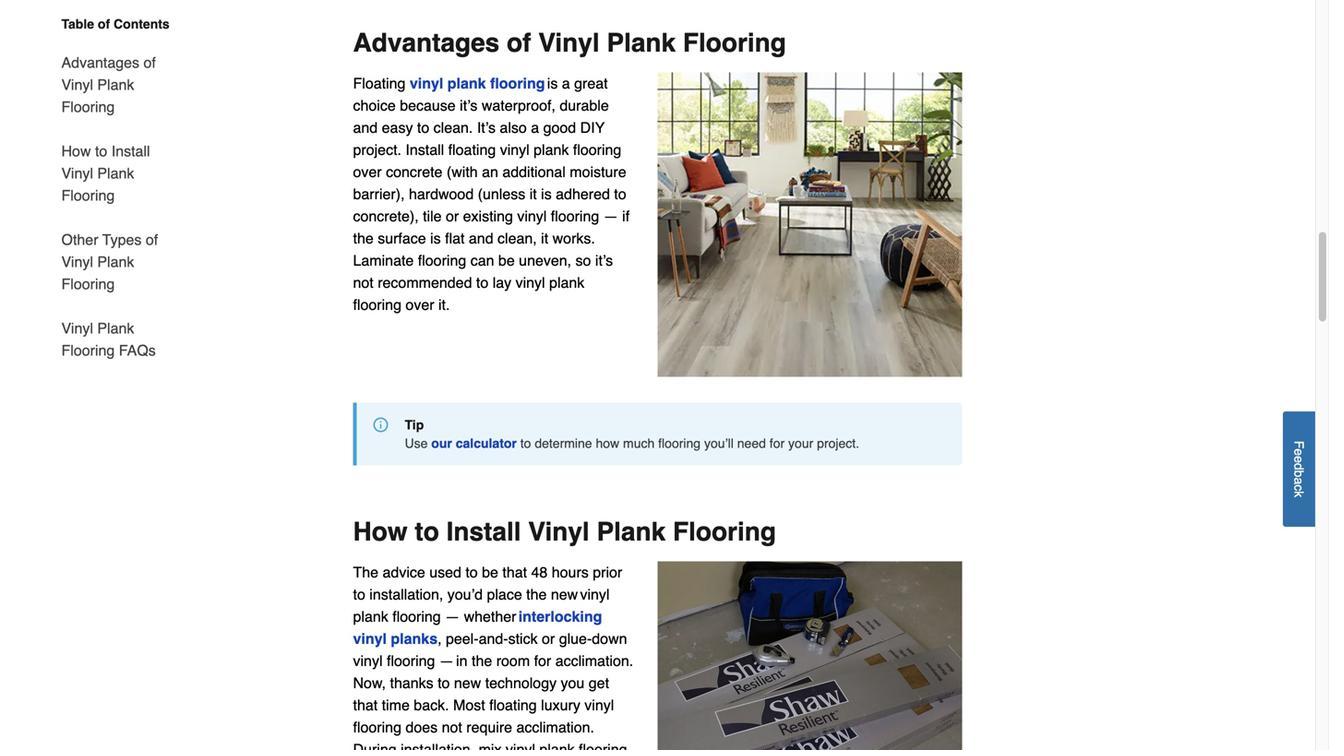 Task type: vqa. For each thing, say whether or not it's contained in the screenshot.
for within Tip Use our calculator to determine how much flooring you'll need for your project.
yes



Task type: describe. For each thing, give the bounding box(es) containing it.
flooring down laminate
[[353, 296, 402, 314]]

clean.
[[434, 119, 473, 136]]

to inside tip use our calculator to determine how much flooring you'll need for your project.
[[520, 436, 531, 451]]

to down because
[[417, 119, 429, 136]]

it's
[[477, 119, 496, 136]]

project. inside tip use our calculator to determine how much flooring you'll need for your project.
[[817, 436, 859, 451]]

vinyl plank flooring faqs
[[61, 320, 156, 359]]

our
[[431, 436, 452, 451]]

vinyl plank flooring link
[[410, 75, 545, 92]]

other types of vinyl plank flooring
[[61, 231, 158, 293]]

to down "the"
[[353, 586, 365, 603]]

how inside how to install vinyl plank flooring
[[61, 143, 91, 160]]

the advice used to be that 48 hours prior to installation, you'd place the new vinyl plank flooring — whether
[[353, 564, 622, 625]]

advantages of vinyl plank flooring inside table of contents element
[[61, 54, 156, 115]]

0 horizontal spatial it's
[[460, 97, 478, 114]]

advice
[[383, 564, 425, 581]]

can
[[470, 252, 494, 269]]

plank inside the other types of vinyl plank flooring
[[97, 253, 134, 270]]

it.
[[438, 296, 450, 314]]

adhered
[[556, 186, 610, 203]]

tile
[[423, 208, 442, 225]]

interlocking
[[519, 608, 602, 625]]

0 vertical spatial is
[[547, 75, 558, 92]]

0 vertical spatial and
[[353, 119, 378, 136]]

gray vinyl flooring in a living room. image
[[658, 73, 962, 377]]

the
[[353, 564, 379, 581]]

surface
[[378, 230, 426, 247]]

you'd
[[448, 586, 483, 603]]

(unless
[[478, 186, 525, 203]]

advantages inside table of contents element
[[61, 54, 139, 71]]

table of contents element
[[47, 15, 185, 362]]

for inside tip use our calculator to determine how much flooring you'll need for your project.
[[770, 436, 785, 451]]

so
[[576, 252, 591, 269]]

mix
[[479, 741, 502, 750]]

advantages of vinyl plank flooring link
[[61, 41, 185, 129]]

room
[[496, 653, 530, 670]]

or inside , peel-and-stick or glue-down vinyl flooring — in the room for acclimation. now, thanks to new technology you get that time back. most floating luxury vinyl flooring does not require acclimation. during installation, mix vinyl plank flo
[[542, 631, 555, 648]]

plank up great
[[607, 28, 676, 58]]

technology
[[485, 675, 557, 692]]

additional
[[502, 164, 566, 181]]

how
[[596, 436, 620, 451]]

vinyl up great
[[538, 28, 600, 58]]

types
[[102, 231, 142, 248]]

of up vinyl plank flooring link
[[507, 28, 531, 58]]

that inside the advice used to be that 48 hours prior to installation, you'd place the new vinyl plank flooring — whether
[[503, 564, 527, 581]]

you
[[561, 675, 585, 692]]

install inside is a great choice because it's waterproof, durable and easy to clean. it's also a good diy project. install floating vinyl plank flooring over concrete (with an additional moisture barrier), hardwood (unless it is adhered to concrete), tile or existing vinyl flooring — if the surface is flat and clean, it works. laminate flooring can be uneven, so it's not recommended to lay vinyl plank flooring over it.
[[406, 141, 444, 158]]

d
[[1292, 463, 1307, 470]]

waterproof,
[[482, 97, 556, 114]]

most
[[453, 697, 485, 714]]

concrete
[[386, 164, 443, 181]]

f e e d b a c k
[[1292, 441, 1307, 498]]

determine
[[535, 436, 592, 451]]

— in
[[439, 653, 468, 670]]

flooring inside the advice used to be that 48 hours prior to installation, you'd place the new vinyl plank flooring — whether
[[393, 608, 441, 625]]

vinyl inside how to install vinyl plank flooring
[[61, 165, 93, 182]]

new vinyl
[[551, 586, 610, 603]]

glue-
[[559, 631, 592, 648]]

for inside , peel-and-stick or glue-down vinyl flooring — in the room for acclimation. now, thanks to new technology you get that time back. most floating luxury vinyl flooring does not require acclimation. during installation, mix vinyl plank flo
[[534, 653, 551, 670]]

1 vertical spatial is
[[541, 186, 552, 203]]

or inside is a great choice because it's waterproof, durable and easy to clean. it's also a good diy project. install floating vinyl plank flooring over concrete (with an additional moisture barrier), hardwood (unless it is adhered to concrete), tile or existing vinyl flooring — if the surface is flat and clean, it works. laminate flooring can be uneven, so it's not recommended to lay vinyl plank flooring over it.
[[446, 208, 459, 225]]

flooring inside the other types of vinyl plank flooring
[[61, 276, 115, 293]]

floating inside , peel-and-stick or glue-down vinyl flooring — in the room for acclimation. now, thanks to new technology you get that time back. most floating luxury vinyl flooring does not require acclimation. during installation, mix vinyl plank flo
[[489, 697, 537, 714]]

uneven,
[[519, 252, 572, 269]]

need
[[737, 436, 766, 451]]

the inside is a great choice because it's waterproof, durable and easy to clean. it's also a good diy project. install floating vinyl plank flooring over concrete (with an additional moisture barrier), hardwood (unless it is adhered to concrete), tile or existing vinyl flooring — if the surface is flat and clean, it works. laminate flooring can be uneven, so it's not recommended to lay vinyl plank flooring over it.
[[353, 230, 374, 247]]

our calculator link
[[431, 436, 517, 451]]

during
[[353, 741, 397, 750]]

0 vertical spatial acclimation.
[[555, 653, 633, 670]]

get
[[589, 675, 609, 692]]

f
[[1292, 441, 1307, 449]]

other
[[61, 231, 98, 248]]

, peel-and-stick or glue-down vinyl flooring — in the room for acclimation. now, thanks to new technology you get that time back. most floating luxury vinyl flooring does not require acclimation. during installation, mix vinyl plank flo
[[353, 631, 633, 750]]

2 horizontal spatial install
[[446, 517, 521, 547]]

barrier),
[[353, 186, 405, 203]]

other types of vinyl plank flooring link
[[61, 218, 185, 306]]

1 horizontal spatial it's
[[595, 252, 613, 269]]

recommended
[[378, 274, 472, 291]]

vinyl inside the interlocking vinyl planks
[[353, 631, 387, 648]]

1 horizontal spatial and
[[469, 230, 493, 247]]

concrete),
[[353, 208, 419, 225]]

an
[[482, 164, 498, 181]]

to up if
[[614, 186, 626, 203]]

vinyl inside advantages of vinyl plank flooring
[[61, 76, 93, 93]]

how to install vinyl plank flooring inside "link"
[[61, 143, 150, 204]]

thanks
[[390, 675, 434, 692]]

flooring up works.
[[551, 208, 599, 225]]

the inside the advice used to be that 48 hours prior to installation, you'd place the new vinyl plank flooring — whether
[[526, 586, 547, 603]]

flooring inside how to install vinyl plank flooring
[[61, 187, 115, 204]]

plank up prior at the left bottom of page
[[597, 517, 666, 547]]

interlocking vinyl planks
[[353, 608, 602, 648]]

prior
[[593, 564, 622, 581]]

1 horizontal spatial it
[[541, 230, 548, 247]]

flooring up "during"
[[353, 719, 402, 736]]

plank up because
[[447, 75, 486, 92]]

use
[[405, 436, 428, 451]]

,
[[438, 631, 442, 648]]

k
[[1292, 491, 1307, 498]]

your
[[788, 436, 814, 451]]

2 e from the top
[[1292, 456, 1307, 463]]

require
[[466, 719, 512, 736]]

time
[[382, 697, 410, 714]]

1 horizontal spatial advantages
[[353, 28, 500, 58]]

— inside is a great choice because it's waterproof, durable and easy to clean. it's also a good diy project. install floating vinyl plank flooring over concrete (with an additional moisture barrier), hardwood (unless it is adhered to concrete), tile or existing vinyl flooring — if the surface is flat and clean, it works. laminate flooring can be uneven, so it's not recommended to lay vinyl plank flooring over it.
[[603, 208, 618, 225]]

how to install vinyl plank flooring link
[[61, 129, 185, 218]]

planks
[[391, 631, 438, 648]]

choice
[[353, 97, 396, 114]]

place
[[487, 586, 522, 603]]

diy
[[580, 119, 605, 136]]

that inside , peel-and-stick or glue-down vinyl flooring — in the room for acclimation. now, thanks to new technology you get that time back. most floating luxury vinyl flooring does not require acclimation. during installation, mix vinyl plank flo
[[353, 697, 378, 714]]



Task type: locate. For each thing, give the bounding box(es) containing it.
0 horizontal spatial install
[[111, 143, 150, 160]]

stick
[[508, 631, 538, 648]]

vinyl
[[410, 75, 443, 92], [500, 141, 530, 158], [517, 208, 547, 225], [516, 274, 545, 291], [353, 631, 387, 648], [353, 653, 383, 670], [585, 697, 614, 714], [506, 741, 535, 750]]

it
[[530, 186, 537, 203], [541, 230, 548, 247]]

1 vertical spatial and
[[469, 230, 493, 247]]

of
[[98, 17, 110, 31], [507, 28, 531, 58], [144, 54, 156, 71], [146, 231, 158, 248]]

for
[[770, 436, 785, 451], [534, 653, 551, 670]]

1 vertical spatial how
[[353, 517, 408, 547]]

floating up (with
[[448, 141, 496, 158]]

2 vertical spatial a
[[1292, 478, 1307, 485]]

floating inside is a great choice because it's waterproof, durable and easy to clean. it's also a good diy project. install floating vinyl plank flooring over concrete (with an additional moisture barrier), hardwood (unless it is adhered to concrete), tile or existing vinyl flooring — if the surface is flat and clean, it works. laminate flooring can be uneven, so it's not recommended to lay vinyl plank flooring over it.
[[448, 141, 496, 158]]

interlocking vinyl planks link
[[353, 608, 602, 648]]

good
[[543, 119, 576, 136]]

it down additional
[[530, 186, 537, 203]]

of right types
[[146, 231, 158, 248]]

how to install vinyl plank flooring up types
[[61, 143, 150, 204]]

floating
[[448, 141, 496, 158], [489, 697, 537, 714]]

0 vertical spatial how to install vinyl plank flooring
[[61, 143, 150, 204]]

it's right so
[[595, 252, 613, 269]]

table of contents
[[61, 17, 170, 31]]

peel-
[[446, 631, 479, 648]]

project.
[[353, 141, 402, 158], [817, 436, 859, 451]]

0 vertical spatial installation,
[[370, 586, 443, 603]]

0 vertical spatial it
[[530, 186, 537, 203]]

installation, down advice
[[370, 586, 443, 603]]

project. right your
[[817, 436, 859, 451]]

0 horizontal spatial advantages of vinyl plank flooring
[[61, 54, 156, 115]]

advantages of vinyl plank flooring down 'table of contents'
[[61, 54, 156, 115]]

that down now,
[[353, 697, 378, 714]]

flooring up planks
[[393, 608, 441, 625]]

be inside the advice used to be that 48 hours prior to installation, you'd place the new vinyl plank flooring — whether
[[482, 564, 498, 581]]

0 vertical spatial for
[[770, 436, 785, 451]]

table
[[61, 17, 94, 31]]

or
[[446, 208, 459, 225], [542, 631, 555, 648]]

moisture
[[570, 164, 626, 181]]

plank down so
[[549, 274, 585, 291]]

back.
[[414, 697, 449, 714]]

installation,
[[370, 586, 443, 603], [401, 741, 475, 750]]

great
[[574, 75, 608, 92]]

info image
[[373, 418, 388, 433]]

for right room
[[534, 653, 551, 670]]

2 vertical spatial is
[[430, 230, 441, 247]]

a right also
[[531, 119, 539, 136]]

0 horizontal spatial how
[[61, 143, 91, 160]]

of inside advantages of vinyl plank flooring
[[144, 54, 156, 71]]

1 vertical spatial not
[[442, 719, 462, 736]]

and-
[[479, 631, 508, 648]]

install down the advantages of vinyl plank flooring link at the left top of page
[[111, 143, 150, 160]]

1 vertical spatial acclimation.
[[516, 719, 594, 736]]

0 horizontal spatial advantages
[[61, 54, 139, 71]]

2 vertical spatial the
[[472, 653, 492, 670]]

1 horizontal spatial how
[[353, 517, 408, 547]]

advantages of vinyl plank flooring up great
[[353, 28, 786, 58]]

be up place
[[482, 564, 498, 581]]

vinyl inside the other types of vinyl plank flooring
[[61, 253, 93, 270]]

to up used
[[415, 517, 439, 547]]

clean,
[[498, 230, 537, 247]]

vinyl inside the vinyl plank flooring faqs
[[61, 320, 93, 337]]

vinyl down other
[[61, 253, 93, 270]]

1 vertical spatial project.
[[817, 436, 859, 451]]

1 vertical spatial how to install vinyl plank flooring
[[353, 517, 776, 547]]

new
[[454, 675, 481, 692]]

how down the advantages of vinyl plank flooring link at the left top of page
[[61, 143, 91, 160]]

to inside , peel-and-stick or glue-down vinyl flooring — in the room for acclimation. now, thanks to new technology you get that time back. most floating luxury vinyl flooring does not require acclimation. during installation, mix vinyl plank flo
[[438, 675, 450, 692]]

0 horizontal spatial not
[[353, 274, 374, 291]]

easy
[[382, 119, 413, 136]]

the inside , peel-and-stick or glue-down vinyl flooring — in the room for acclimation. now, thanks to new technology you get that time back. most floating luxury vinyl flooring does not require acclimation. during installation, mix vinyl plank flo
[[472, 653, 492, 670]]

plank down "the"
[[353, 608, 388, 625]]

a
[[562, 75, 570, 92], [531, 119, 539, 136], [1292, 478, 1307, 485]]

1 vertical spatial a
[[531, 119, 539, 136]]

floating down technology
[[489, 697, 537, 714]]

not inside is a great choice because it's waterproof, durable and easy to clean. it's also a good diy project. install floating vinyl plank flooring over concrete (with an additional moisture barrier), hardwood (unless it is adhered to concrete), tile or existing vinyl flooring — if the surface is flat and clean, it works. laminate flooring can be uneven, so it's not recommended to lay vinyl plank flooring over it.
[[353, 274, 374, 291]]

the up laminate
[[353, 230, 374, 247]]

1 horizontal spatial how to install vinyl plank flooring
[[353, 517, 776, 547]]

over up barrier),
[[353, 164, 382, 181]]

of right table
[[98, 17, 110, 31]]

flooring down flat
[[418, 252, 466, 269]]

existing
[[463, 208, 513, 225]]

or down interlocking
[[542, 631, 555, 648]]

0 horizontal spatial over
[[353, 164, 382, 181]]

of inside the other types of vinyl plank flooring
[[146, 231, 158, 248]]

it up uneven,
[[541, 230, 548, 247]]

vinyl down the other types of vinyl plank flooring
[[61, 320, 93, 337]]

vinyl up other
[[61, 165, 93, 182]]

is down additional
[[541, 186, 552, 203]]

0 vertical spatial how
[[61, 143, 91, 160]]

flooring up moisture
[[573, 141, 622, 158]]

— left if
[[603, 208, 618, 225]]

or right tile
[[446, 208, 459, 225]]

is left great
[[547, 75, 558, 92]]

lay
[[493, 274, 512, 291]]

much
[[623, 436, 655, 451]]

b
[[1292, 470, 1307, 478]]

0 horizontal spatial it
[[530, 186, 537, 203]]

also
[[500, 119, 527, 136]]

not down most
[[442, 719, 462, 736]]

0 horizontal spatial for
[[534, 653, 551, 670]]

1 vertical spatial for
[[534, 653, 551, 670]]

2 horizontal spatial the
[[526, 586, 547, 603]]

1 horizontal spatial —
[[603, 208, 618, 225]]

1 horizontal spatial install
[[406, 141, 444, 158]]

1 vertical spatial that
[[353, 697, 378, 714]]

acclimation. down luxury
[[516, 719, 594, 736]]

plank down types
[[97, 253, 134, 270]]

a left great
[[562, 75, 570, 92]]

advantages down 'table of contents'
[[61, 54, 139, 71]]

1 horizontal spatial a
[[562, 75, 570, 92]]

0 horizontal spatial and
[[353, 119, 378, 136]]

be inside is a great choice because it's waterproof, durable and easy to clean. it's also a good diy project. install floating vinyl plank flooring over concrete (with an additional moisture barrier), hardwood (unless it is adhered to concrete), tile or existing vinyl flooring — if the surface is flat and clean, it works. laminate flooring can be uneven, so it's not recommended to lay vinyl plank flooring over it.
[[498, 252, 515, 269]]

floating vinyl plank flooring
[[353, 75, 545, 92]]

1 horizontal spatial or
[[542, 631, 555, 648]]

and up can
[[469, 230, 493, 247]]

1 vertical spatial over
[[406, 296, 434, 314]]

to left new
[[438, 675, 450, 692]]

to up you'd
[[466, 564, 478, 581]]

— up peel- at the bottom left of the page
[[445, 608, 460, 625]]

1 horizontal spatial that
[[503, 564, 527, 581]]

if
[[622, 208, 630, 225]]

the down 48
[[526, 586, 547, 603]]

laminate
[[353, 252, 414, 269]]

a up k
[[1292, 478, 1307, 485]]

floating
[[353, 75, 406, 92]]

and down choice
[[353, 119, 378, 136]]

install up used
[[446, 517, 521, 547]]

it's
[[460, 97, 478, 114], [595, 252, 613, 269]]

— inside the advice used to be that 48 hours prior to installation, you'd place the new vinyl plank flooring — whether
[[445, 608, 460, 625]]

plank up types
[[97, 165, 134, 182]]

the
[[353, 230, 374, 247], [526, 586, 547, 603], [472, 653, 492, 670]]

1 vertical spatial floating
[[489, 697, 537, 714]]

1 vertical spatial —
[[445, 608, 460, 625]]

install
[[406, 141, 444, 158], [111, 143, 150, 160], [446, 517, 521, 547]]

project. down 'easy'
[[353, 141, 402, 158]]

down
[[592, 631, 627, 648]]

install up concrete at the left top of the page
[[406, 141, 444, 158]]

plank inside the vinyl plank flooring faqs
[[97, 320, 134, 337]]

flat
[[445, 230, 465, 247]]

0 vertical spatial be
[[498, 252, 515, 269]]

0 horizontal spatial project.
[[353, 141, 402, 158]]

c
[[1292, 485, 1307, 491]]

1 vertical spatial the
[[526, 586, 547, 603]]

works.
[[553, 230, 595, 247]]

calculator
[[456, 436, 517, 451]]

over
[[353, 164, 382, 181], [406, 296, 434, 314]]

project. inside is a great choice because it's waterproof, durable and easy to clean. it's also a good diy project. install floating vinyl plank flooring over concrete (with an additional moisture barrier), hardwood (unless it is adhered to concrete), tile or existing vinyl flooring — if the surface is flat and clean, it works. laminate flooring can be uneven, so it's not recommended to lay vinyl plank flooring over it.
[[353, 141, 402, 158]]

0 vertical spatial —
[[603, 208, 618, 225]]

over down recommended
[[406, 296, 434, 314]]

installation, inside the advice used to be that 48 hours prior to installation, you'd place the new vinyl plank flooring — whether
[[370, 586, 443, 603]]

the down and-
[[472, 653, 492, 670]]

0 vertical spatial or
[[446, 208, 459, 225]]

plank inside how to install vinyl plank flooring
[[97, 165, 134, 182]]

faqs
[[119, 342, 156, 359]]

0 horizontal spatial a
[[531, 119, 539, 136]]

1 vertical spatial be
[[482, 564, 498, 581]]

1 vertical spatial it's
[[595, 252, 613, 269]]

used
[[429, 564, 461, 581]]

vinyl up hours
[[528, 517, 590, 547]]

now,
[[353, 675, 386, 692]]

acclimation.
[[555, 653, 633, 670], [516, 719, 594, 736]]

vinyl down table
[[61, 76, 93, 93]]

—
[[603, 208, 618, 225], [445, 608, 460, 625]]

acclimation. up get
[[555, 653, 633, 670]]

flooring inside tip use our calculator to determine how much flooring you'll need for your project.
[[658, 436, 701, 451]]

flooring up waterproof,
[[490, 75, 545, 92]]

that
[[503, 564, 527, 581], [353, 697, 378, 714]]

e up b
[[1292, 456, 1307, 463]]

0 vertical spatial it's
[[460, 97, 478, 114]]

tip
[[405, 418, 424, 433]]

to inside how to install vinyl plank flooring
[[95, 143, 107, 160]]

durable
[[560, 97, 609, 114]]

1 horizontal spatial the
[[472, 653, 492, 670]]

hours
[[552, 564, 589, 581]]

to left lay
[[476, 274, 489, 291]]

0 vertical spatial a
[[562, 75, 570, 92]]

it's down vinyl plank flooring link
[[460, 97, 478, 114]]

0 horizontal spatial or
[[446, 208, 459, 225]]

plank down good
[[534, 141, 569, 158]]

1 horizontal spatial over
[[406, 296, 434, 314]]

install inside how to install vinyl plank flooring
[[111, 143, 150, 160]]

0 horizontal spatial —
[[445, 608, 460, 625]]

1 horizontal spatial for
[[770, 436, 785, 451]]

be up lay
[[498, 252, 515, 269]]

is left flat
[[430, 230, 441, 247]]

how up "the"
[[353, 517, 408, 547]]

plank up faqs at the left of the page
[[97, 320, 134, 337]]

plank down 'table of contents'
[[97, 76, 134, 93]]

e up d
[[1292, 449, 1307, 456]]

plank down luxury
[[539, 741, 575, 750]]

0 horizontal spatial how to install vinyl plank flooring
[[61, 143, 150, 204]]

contents
[[114, 17, 170, 31]]

1 horizontal spatial not
[[442, 719, 462, 736]]

0 vertical spatial over
[[353, 164, 382, 181]]

1 vertical spatial installation,
[[401, 741, 475, 750]]

1 horizontal spatial advantages of vinyl plank flooring
[[353, 28, 786, 58]]

0 vertical spatial floating
[[448, 141, 496, 158]]

because
[[400, 97, 456, 114]]

0 vertical spatial not
[[353, 274, 374, 291]]

flooring left you'll
[[658, 436, 701, 451]]

0 horizontal spatial the
[[353, 230, 374, 247]]

plank inside , peel-and-stick or glue-down vinyl flooring — in the room for acclimation. now, thanks to new technology you get that time back. most floating luxury vinyl flooring does not require acclimation. during installation, mix vinyl plank flo
[[539, 741, 575, 750]]

to left determine
[[520, 436, 531, 451]]

not inside , peel-and-stick or glue-down vinyl flooring — in the room for acclimation. now, thanks to new technology you get that time back. most floating luxury vinyl flooring does not require acclimation. during installation, mix vinyl plank flo
[[442, 719, 462, 736]]

installation, down does at the bottom of page
[[401, 741, 475, 750]]

is
[[547, 75, 558, 92], [541, 186, 552, 203], [430, 230, 441, 247]]

flooring up the thanks
[[387, 653, 435, 670]]

of down contents
[[144, 54, 156, 71]]

0 vertical spatial that
[[503, 564, 527, 581]]

0 vertical spatial the
[[353, 230, 374, 247]]

(with
[[447, 164, 478, 181]]

does
[[406, 719, 438, 736]]

1 vertical spatial it
[[541, 230, 548, 247]]

not down laminate
[[353, 274, 374, 291]]

e
[[1292, 449, 1307, 456], [1292, 456, 1307, 463]]

advantages up floating vinyl plank flooring
[[353, 28, 500, 58]]

vinyl flooring placed in room for installation 48-hours in advance for acclimation image
[[658, 562, 962, 750]]

to down the advantages of vinyl plank flooring link at the left top of page
[[95, 143, 107, 160]]

that up place
[[503, 564, 527, 581]]

tip use our calculator to determine how much flooring you'll need for your project.
[[405, 418, 859, 451]]

how to install vinyl plank flooring up hours
[[353, 517, 776, 547]]

installation, inside , peel-and-stick or glue-down vinyl flooring — in the room for acclimation. now, thanks to new technology you get that time back. most floating luxury vinyl flooring does not require acclimation. during installation, mix vinyl plank flo
[[401, 741, 475, 750]]

you'll
[[704, 436, 734, 451]]

1 horizontal spatial project.
[[817, 436, 859, 451]]

2 horizontal spatial a
[[1292, 478, 1307, 485]]

48
[[531, 564, 548, 581]]

plank inside the advice used to be that 48 hours prior to installation, you'd place the new vinyl plank flooring — whether
[[353, 608, 388, 625]]

be
[[498, 252, 515, 269], [482, 564, 498, 581]]

1 vertical spatial or
[[542, 631, 555, 648]]

a inside button
[[1292, 478, 1307, 485]]

to
[[417, 119, 429, 136], [95, 143, 107, 160], [614, 186, 626, 203], [476, 274, 489, 291], [520, 436, 531, 451], [415, 517, 439, 547], [466, 564, 478, 581], [353, 586, 365, 603], [438, 675, 450, 692]]

0 vertical spatial project.
[[353, 141, 402, 158]]

plank
[[607, 28, 676, 58], [97, 76, 134, 93], [97, 165, 134, 182], [97, 253, 134, 270], [97, 320, 134, 337], [597, 517, 666, 547]]

for left your
[[770, 436, 785, 451]]

f e e d b a c k button
[[1283, 412, 1315, 527]]

0 horizontal spatial that
[[353, 697, 378, 714]]

hardwood
[[409, 186, 474, 203]]

flooring inside the vinyl plank flooring faqs
[[61, 342, 115, 359]]

1 e from the top
[[1292, 449, 1307, 456]]

luxury
[[541, 697, 580, 714]]



